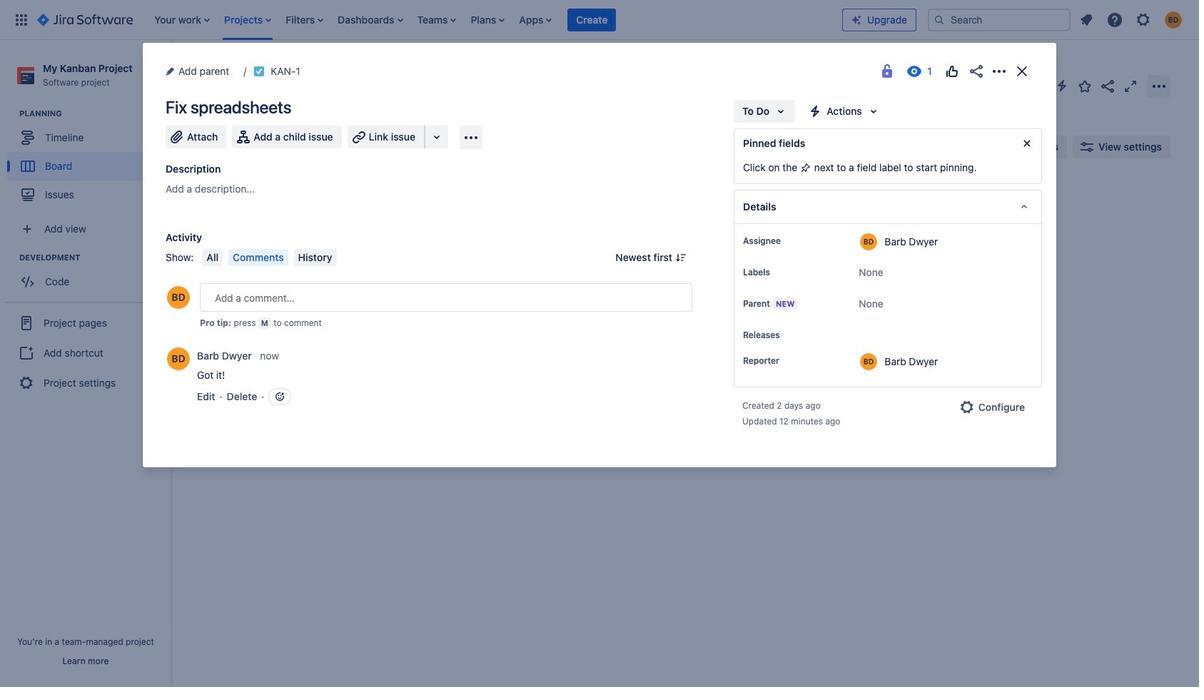 Task type: describe. For each thing, give the bounding box(es) containing it.
1 vertical spatial group
[[7, 252, 171, 301]]

4 list item from the left
[[333, 0, 407, 40]]

Add a comment… field
[[200, 283, 692, 312]]

1 list item from the left
[[150, 0, 214, 40]]

2 list item from the left
[[220, 0, 276, 40]]

create column image
[[807, 187, 824, 204]]

Search field
[[928, 8, 1071, 31]]

heading for group to the middle
[[19, 252, 171, 264]]

labels pin to top. only you can see pinned fields. image
[[773, 267, 785, 278]]

8 list item from the left
[[568, 0, 616, 40]]

add reaction image
[[274, 391, 286, 403]]

0 horizontal spatial more information about barb dwyer image
[[167, 348, 190, 371]]

hide message image
[[1019, 135, 1036, 152]]

close image
[[1014, 63, 1031, 80]]

6 list item from the left
[[466, 0, 509, 40]]

1 horizontal spatial more information about barb dwyer image
[[861, 233, 878, 251]]

Search this board text field
[[201, 134, 267, 160]]

link web pages and more image
[[428, 128, 445, 146]]

primary element
[[9, 0, 842, 40]]



Task type: locate. For each thing, give the bounding box(es) containing it.
more information about barb dwyer image
[[861, 233, 878, 251], [167, 348, 190, 371]]

0 vertical spatial heading
[[19, 108, 171, 119]]

add app image
[[463, 129, 480, 146]]

details element
[[734, 190, 1042, 224]]

add people image
[[351, 138, 368, 156]]

task image
[[212, 258, 223, 270]]

vote options: no one has voted for this issue yet. image
[[944, 63, 961, 80]]

0 horizontal spatial list
[[147, 0, 842, 40]]

enter full screen image
[[1122, 77, 1139, 95]]

heading
[[19, 108, 171, 119], [19, 252, 171, 264]]

group
[[7, 108, 171, 214], [7, 252, 171, 301], [6, 302, 166, 403]]

None search field
[[928, 8, 1071, 31]]

1 vertical spatial heading
[[19, 252, 171, 264]]

list item
[[150, 0, 214, 40], [220, 0, 276, 40], [282, 0, 328, 40], [333, 0, 407, 40], [413, 0, 461, 40], [466, 0, 509, 40], [515, 0, 556, 40], [568, 0, 616, 40]]

heading for top group
[[19, 108, 171, 119]]

0 vertical spatial group
[[7, 108, 171, 214]]

banner
[[0, 0, 1199, 40]]

task image
[[254, 66, 265, 77]]

sidebar element
[[0, 40, 171, 687]]

actions image
[[991, 63, 1008, 80]]

5 list item from the left
[[413, 0, 461, 40]]

more information about barb dwyer image
[[861, 353, 878, 371]]

search image
[[934, 14, 945, 25]]

0 vertical spatial more information about barb dwyer image
[[861, 233, 878, 251]]

assignee pin to top. only you can see pinned fields. image
[[784, 236, 795, 247]]

2 heading from the top
[[19, 252, 171, 264]]

1 horizontal spatial list
[[1074, 7, 1191, 32]]

3 list item from the left
[[282, 0, 328, 40]]

1 heading from the top
[[19, 108, 171, 119]]

star kan board image
[[1077, 77, 1094, 95]]

2 vertical spatial group
[[6, 302, 166, 403]]

copy link to issue image
[[297, 65, 309, 76]]

7 list item from the left
[[515, 0, 556, 40]]

dialog
[[143, 43, 1057, 468]]

list
[[147, 0, 842, 40], [1074, 7, 1191, 32]]

1 vertical spatial more information about barb dwyer image
[[167, 348, 190, 371]]

jira software image
[[37, 11, 133, 28], [37, 11, 133, 28]]

menu bar
[[199, 249, 339, 266]]



Task type: vqa. For each thing, say whether or not it's contained in the screenshot.
second "More information about Barb Dwyer" icon from the bottom
no



